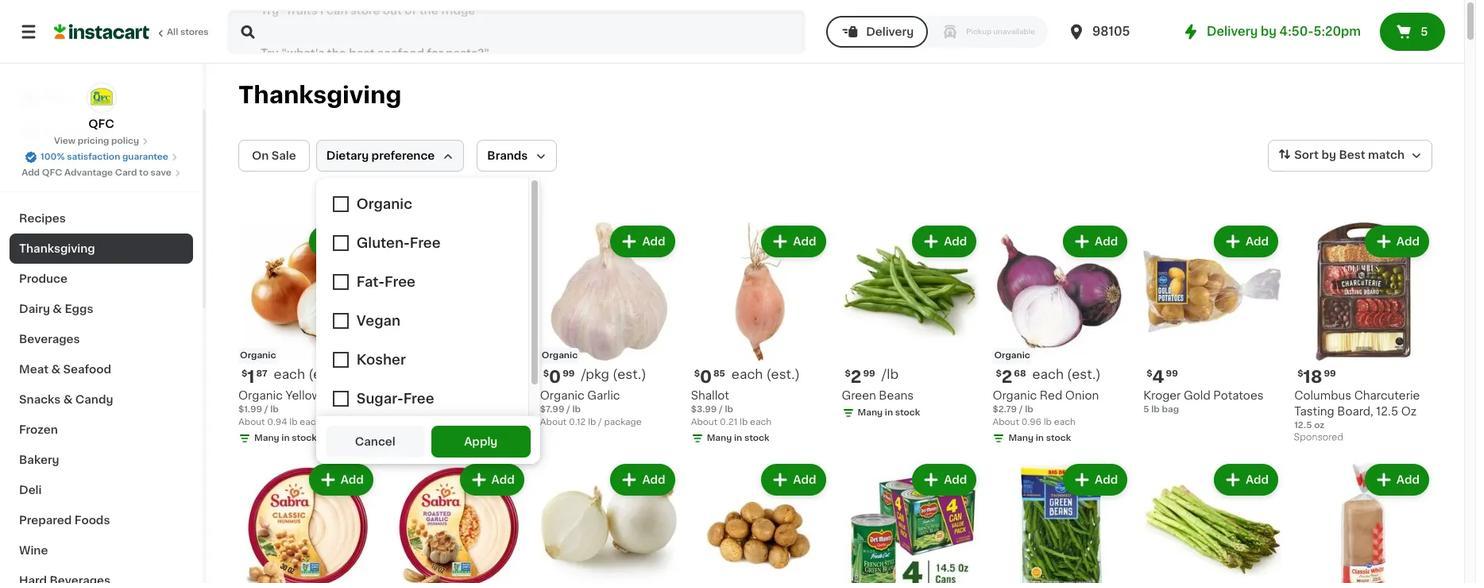 Task type: locate. For each thing, give the bounding box(es) containing it.
$ inside $ 18 99
[[1298, 370, 1304, 378]]

3 (est.) from the left
[[767, 368, 800, 381]]

it
[[70, 125, 78, 136]]

0 horizontal spatial 2
[[851, 369, 862, 385]]

1 horizontal spatial thanksgiving
[[238, 83, 402, 107]]

meat & seafood link
[[10, 355, 193, 385]]

thanksgiving up dietary
[[238, 83, 402, 107]]

100%
[[41, 153, 65, 161]]

about down $3.99
[[691, 418, 718, 427]]

7 $ from the left
[[1298, 370, 1304, 378]]

on
[[252, 150, 269, 161]]

onion down $2.68 each (estimated) element
[[1066, 390, 1100, 401]]

onion up 0.89
[[428, 390, 461, 401]]

0 horizontal spatial 1
[[247, 369, 255, 385]]

each (est.) for 2
[[1033, 368, 1101, 381]]

red
[[1040, 390, 1063, 401]]

/pkg (est.)
[[581, 368, 647, 381]]

2 each (est.) from the left
[[732, 368, 800, 381]]

99 left /lb
[[864, 370, 876, 378]]

2 1 from the left
[[398, 369, 406, 385]]

$ left 68
[[996, 370, 1002, 378]]

0 horizontal spatial delivery
[[867, 26, 914, 37]]

0 horizontal spatial yellow
[[286, 390, 321, 401]]

each (est.) inside $2.68 each (estimated) element
[[1033, 368, 1101, 381]]

2 up green
[[851, 369, 862, 385]]

1 vertical spatial &
[[51, 364, 61, 375]]

many down 0.94
[[254, 434, 280, 443]]

frozen
[[19, 424, 58, 436]]

1 vertical spatial qfc
[[42, 169, 62, 177]]

stock for 2
[[1047, 434, 1072, 443]]

1 each (est.) from the left
[[274, 368, 342, 381]]

apply
[[464, 436, 498, 448]]

organic up the $7.99
[[540, 390, 585, 401]]

in down 0.94
[[282, 434, 290, 443]]

snacks & candy
[[19, 394, 113, 405]]

& left eggs
[[53, 304, 62, 315]]

in down 0.21
[[734, 434, 743, 443]]

2 for each (est.)
[[1002, 369, 1013, 385]]

1 inside 1 yellow onion $1.29 / lb about 0.89 lb each
[[398, 369, 406, 385]]

each up red
[[1033, 368, 1064, 381]]

6 $ from the left
[[1147, 370, 1153, 378]]

1 horizontal spatial 5
[[1421, 26, 1429, 37]]

stock down organic yellow onion $1.99 / lb about 0.94 lb each
[[292, 434, 317, 443]]

organic up $2.79
[[993, 390, 1038, 401]]

qfc
[[88, 118, 114, 130], [42, 169, 62, 177]]

add
[[22, 169, 40, 177], [341, 236, 364, 247], [643, 236, 666, 247], [793, 236, 817, 247], [944, 236, 968, 247], [1095, 236, 1119, 247], [1246, 236, 1269, 247], [1397, 236, 1420, 247], [341, 474, 364, 486], [492, 474, 515, 486], [643, 474, 666, 486], [793, 474, 817, 486], [944, 474, 968, 486], [1095, 474, 1119, 486], [1246, 474, 1269, 486], [1397, 474, 1420, 486]]

4 about from the left
[[691, 418, 718, 427]]

99 inside $ 2 99
[[864, 370, 876, 378]]

12.5 left the oz
[[1295, 421, 1313, 430]]

sponsored badge image
[[1295, 433, 1343, 443]]

sort by
[[1295, 150, 1337, 161]]

/ up 0.21
[[719, 405, 723, 414]]

$0.85 each (estimated) element
[[691, 367, 829, 388]]

potatoes
[[1214, 390, 1264, 401]]

by for sort
[[1322, 150, 1337, 161]]

1 vertical spatial by
[[1322, 150, 1337, 161]]

kroger gold potatoes 5 lb bag
[[1144, 390, 1264, 414]]

$ inside $ 4 99
[[1147, 370, 1153, 378]]

onion inside organic yellow onion $1.99 / lb about 0.94 lb each
[[324, 390, 358, 401]]

$ up the $7.99
[[543, 370, 549, 378]]

1 horizontal spatial 12.5
[[1377, 406, 1399, 417]]

99 for 2
[[864, 370, 876, 378]]

/pkg
[[581, 368, 610, 381]]

qfc logo image
[[86, 83, 116, 113]]

(est.) up shallot $3.99 / lb about 0.21 lb each on the bottom of the page
[[767, 368, 800, 381]]

produce
[[19, 273, 68, 285]]

$ for $ 2 99
[[845, 370, 851, 378]]

each (est.) inside "$1.87 each (estimated)" element
[[274, 368, 342, 381]]

1 up $1.29
[[398, 369, 406, 385]]

1 horizontal spatial 2
[[1002, 369, 1013, 385]]

4 99 from the left
[[1325, 370, 1337, 378]]

1 99 from the left
[[563, 370, 575, 378]]

$ inside $ 0 85
[[694, 370, 700, 378]]

about down $2.79
[[993, 418, 1020, 427]]

2 0 from the left
[[700, 369, 712, 385]]

1 $ from the left
[[242, 370, 247, 378]]

shop
[[45, 93, 74, 104]]

by for delivery
[[1262, 25, 1277, 37]]

board,
[[1338, 406, 1374, 417]]

2 (est.) from the left
[[613, 368, 647, 381]]

each inside organic yellow onion $1.99 / lb about 0.94 lb each
[[300, 418, 322, 427]]

0 for each
[[700, 369, 712, 385]]

about inside organic garlic $7.99 / lb about 0.12 lb / package
[[540, 418, 567, 427]]

by right 'sort'
[[1322, 150, 1337, 161]]

organic up 87
[[240, 351, 276, 360]]

about for organic red onion
[[993, 418, 1020, 427]]

lb up 0.89
[[421, 405, 429, 414]]

0 vertical spatial &
[[53, 304, 62, 315]]

about down $1.99
[[238, 418, 265, 427]]

$2.99 per pound element
[[842, 367, 980, 388]]

5:20pm
[[1314, 25, 1362, 37]]

about inside organic yellow onion $1.99 / lb about 0.94 lb each
[[238, 418, 265, 427]]

yellow inside organic yellow onion $1.99 / lb about 0.94 lb each
[[286, 390, 321, 401]]

0 horizontal spatial onion
[[324, 390, 358, 401]]

add inside add qfc advantage card to save link
[[22, 169, 40, 177]]

about down the $7.99
[[540, 418, 567, 427]]

100% satisfaction guarantee
[[41, 153, 168, 161]]

3 99 from the left
[[1166, 370, 1179, 378]]

by left 4:50-
[[1262, 25, 1277, 37]]

preference
[[372, 150, 435, 161]]

yellow down "$1.87 each (estimated)" element
[[286, 390, 321, 401]]

in for 0
[[734, 434, 743, 443]]

each inside 1 yellow onion $1.29 / lb about 0.89 lb each
[[451, 418, 473, 427]]

lb
[[270, 405, 279, 414], [421, 405, 429, 414], [573, 405, 581, 414], [725, 405, 734, 414], [1026, 405, 1034, 414], [1152, 405, 1160, 414], [290, 418, 298, 427], [441, 418, 449, 427], [588, 418, 596, 427], [740, 418, 748, 427], [1044, 418, 1052, 427]]

0 horizontal spatial 5
[[1144, 405, 1150, 414]]

each down red
[[1055, 418, 1076, 427]]

2 for /lb
[[851, 369, 862, 385]]

0 vertical spatial by
[[1262, 25, 1277, 37]]

0 vertical spatial 5
[[1421, 26, 1429, 37]]

99 right 18
[[1325, 370, 1337, 378]]

$ inside $ 0 99
[[543, 370, 549, 378]]

each (est.) inside $0.85 each (estimated) element
[[732, 368, 800, 381]]

& left candy
[[63, 394, 73, 405]]

3 each (est.) from the left
[[1033, 368, 1101, 381]]

organic up $1.99
[[238, 390, 283, 401]]

1 about from the left
[[238, 418, 265, 427]]

1 vertical spatial 12.5
[[1295, 421, 1313, 430]]

2 onion from the left
[[428, 390, 461, 401]]

(est.) inside "$1.87 each (estimated)" element
[[309, 368, 342, 381]]

0 horizontal spatial each (est.)
[[274, 368, 342, 381]]

dietary preference
[[327, 150, 435, 161]]

each right 0.21
[[750, 418, 772, 427]]

by
[[1262, 25, 1277, 37], [1322, 150, 1337, 161]]

$ up green
[[845, 370, 851, 378]]

thanksgiving
[[238, 83, 402, 107], [19, 243, 95, 254]]

/ inside organic red onion $2.79 / lb about 0.96 lb each
[[1020, 405, 1023, 414]]

0 horizontal spatial 12.5
[[1295, 421, 1313, 430]]

5 about from the left
[[993, 418, 1020, 427]]

1 (est.) from the left
[[309, 368, 342, 381]]

onion for 1
[[324, 390, 358, 401]]

many in stock down 0.94
[[254, 434, 317, 443]]

0 horizontal spatial qfc
[[42, 169, 62, 177]]

/ up 0.12
[[567, 405, 571, 414]]

(est.) inside $0.85 each (estimated) element
[[767, 368, 800, 381]]

1 0 from the left
[[549, 369, 561, 385]]

1 vertical spatial thanksgiving
[[19, 243, 95, 254]]

/ right $1.99
[[265, 405, 268, 414]]

buy
[[45, 125, 67, 136]]

1 2 from the left
[[851, 369, 862, 385]]

(est.) up organic yellow onion $1.99 / lb about 0.94 lb each
[[309, 368, 342, 381]]

2 horizontal spatial each (est.)
[[1033, 368, 1101, 381]]

3 onion from the left
[[1066, 390, 1100, 401]]

apply button
[[431, 426, 531, 458]]

1 horizontal spatial yellow
[[389, 390, 425, 401]]

to
[[139, 169, 149, 177]]

delivery
[[1207, 25, 1259, 37], [867, 26, 914, 37]]

$ inside $ 1 87
[[242, 370, 247, 378]]

$ up the kroger at the bottom of the page
[[1147, 370, 1153, 378]]

by inside field
[[1322, 150, 1337, 161]]

$ inside $ 2 68
[[996, 370, 1002, 378]]

on sale button
[[238, 140, 310, 172]]

$ left 87
[[242, 370, 247, 378]]

/ right $1.29
[[415, 405, 419, 414]]

2 vertical spatial &
[[63, 394, 73, 405]]

many in stock down 0.21
[[707, 434, 770, 443]]

in down 0.89
[[433, 434, 441, 443]]

frozen link
[[10, 415, 193, 445]]

each up the apply
[[451, 418, 473, 427]]

each right 85
[[732, 368, 763, 381]]

0 left 85
[[700, 369, 712, 385]]

onion inside organic red onion $2.79 / lb about 0.96 lb each
[[1066, 390, 1100, 401]]

1 yellow from the left
[[286, 390, 321, 401]]

garlic
[[588, 390, 620, 401]]

onion down "$1.87 each (estimated)" element
[[324, 390, 358, 401]]

lb left bag
[[1152, 405, 1160, 414]]

2 2 from the left
[[1002, 369, 1013, 385]]

/ inside organic yellow onion $1.99 / lb about 0.94 lb each
[[265, 405, 268, 414]]

0 vertical spatial qfc
[[88, 118, 114, 130]]

guarantee
[[122, 153, 168, 161]]

deli link
[[10, 475, 193, 506]]

each (est.) up organic yellow onion $1.99 / lb about 0.94 lb each
[[274, 368, 342, 381]]

each (est.) up red
[[1033, 368, 1101, 381]]

$ for $ 2 68
[[996, 370, 1002, 378]]

policy
[[111, 137, 139, 145]]

thanksgiving up produce on the left of page
[[19, 243, 95, 254]]

$ up columbus
[[1298, 370, 1304, 378]]

98105
[[1093, 25, 1131, 37]]

package
[[604, 418, 642, 427]]

lb up 0.21
[[725, 405, 734, 414]]

organic
[[240, 351, 276, 360], [542, 351, 578, 360], [995, 351, 1031, 360], [238, 390, 283, 401], [540, 390, 585, 401], [993, 390, 1038, 401]]

1 horizontal spatial each (est.)
[[732, 368, 800, 381]]

in down 0.96
[[1036, 434, 1044, 443]]

instacart logo image
[[54, 22, 149, 41]]

satisfaction
[[67, 153, 120, 161]]

stock down shallot $3.99 / lb about 0.21 lb each on the bottom of the page
[[745, 434, 770, 443]]

many down 0.21
[[707, 434, 732, 443]]

stock
[[896, 408, 921, 417], [292, 434, 317, 443], [443, 434, 468, 443], [745, 434, 770, 443], [1047, 434, 1072, 443]]

2 left 68
[[1002, 369, 1013, 385]]

$ inside $ 2 99
[[845, 370, 851, 378]]

qfc up view pricing policy link
[[88, 118, 114, 130]]

& inside 'link'
[[63, 394, 73, 405]]

0 horizontal spatial 0
[[549, 369, 561, 385]]

1 vertical spatial 5
[[1144, 405, 1150, 414]]

delivery for delivery by 4:50-5:20pm
[[1207, 25, 1259, 37]]

99 inside $ 0 99
[[563, 370, 575, 378]]

many down 0.96
[[1009, 434, 1034, 443]]

2 about from the left
[[389, 418, 416, 427]]

seafood
[[63, 364, 111, 375]]

99 left /pkg
[[563, 370, 575, 378]]

$ left 85
[[694, 370, 700, 378]]

each right 0.94
[[300, 418, 322, 427]]

$ for $ 0 99
[[543, 370, 549, 378]]

99 inside $ 4 99
[[1166, 370, 1179, 378]]

1 horizontal spatial delivery
[[1207, 25, 1259, 37]]

each
[[274, 368, 305, 381], [732, 368, 763, 381], [1033, 368, 1064, 381], [300, 418, 322, 427], [451, 418, 473, 427], [750, 418, 772, 427], [1055, 418, 1076, 427]]

view pricing policy
[[54, 137, 139, 145]]

$ for $ 1 87
[[242, 370, 247, 378]]

12.5
[[1377, 406, 1399, 417], [1295, 421, 1313, 430]]

2 99 from the left
[[864, 370, 876, 378]]

onion for 2
[[1066, 390, 1100, 401]]

1 1 from the left
[[247, 369, 255, 385]]

1 horizontal spatial 1
[[398, 369, 406, 385]]

$1.87 each (estimated) element
[[238, 367, 377, 388]]

about inside shallot $3.99 / lb about 0.21 lb each
[[691, 418, 718, 427]]

stock down organic red onion $2.79 / lb about 0.96 lb each
[[1047, 434, 1072, 443]]

organic up $ 0 99
[[542, 351, 578, 360]]

in down beans
[[885, 408, 894, 417]]

delivery inside button
[[867, 26, 914, 37]]

5 $ from the left
[[996, 370, 1002, 378]]

$
[[242, 370, 247, 378], [543, 370, 549, 378], [694, 370, 700, 378], [845, 370, 851, 378], [996, 370, 1002, 378], [1147, 370, 1153, 378], [1298, 370, 1304, 378]]

1 left 87
[[247, 369, 255, 385]]

5 inside kroger gold potatoes 5 lb bag
[[1144, 405, 1150, 414]]

/ inside shallot $3.99 / lb about 0.21 lb each
[[719, 405, 723, 414]]

beans
[[879, 390, 914, 401]]

about inside 1 yellow onion $1.29 / lb about 0.89 lb each
[[389, 418, 416, 427]]

0 up the $7.99
[[549, 369, 561, 385]]

2 $ from the left
[[543, 370, 549, 378]]

again
[[80, 125, 112, 136]]

4 $ from the left
[[845, 370, 851, 378]]

/ right $2.79
[[1020, 405, 1023, 414]]

0 horizontal spatial by
[[1262, 25, 1277, 37]]

many in stock down 0.89
[[405, 434, 468, 443]]

99
[[563, 370, 575, 378], [864, 370, 876, 378], [1166, 370, 1179, 378], [1325, 370, 1337, 378]]

stock for 1
[[292, 434, 317, 443]]

each (est.) right 85
[[732, 368, 800, 381]]

yellow inside 1 yellow onion $1.29 / lb about 0.89 lb each
[[389, 390, 425, 401]]

many in stock for 2
[[1009, 434, 1072, 443]]

3 $ from the left
[[694, 370, 700, 378]]

99 for 18
[[1325, 370, 1337, 378]]

many down green beans
[[858, 408, 883, 417]]

None search field
[[227, 10, 806, 54]]

5 inside 5 button
[[1421, 26, 1429, 37]]

4 (est.) from the left
[[1068, 368, 1101, 381]]

many
[[858, 408, 883, 417], [254, 434, 280, 443], [405, 434, 430, 443], [707, 434, 732, 443], [1009, 434, 1034, 443]]

shallot
[[691, 390, 730, 401]]

Best match Sort by field
[[1269, 140, 1433, 172]]

many down 0.89
[[405, 434, 430, 443]]

product group containing 1
[[238, 223, 377, 448]]

best match
[[1340, 150, 1405, 161]]

1 horizontal spatial onion
[[428, 390, 461, 401]]

about down $1.29
[[389, 418, 416, 427]]

organic inside organic garlic $7.99 / lb about 0.12 lb / package
[[540, 390, 585, 401]]

(est.) inside $2.68 each (estimated) element
[[1068, 368, 1101, 381]]

dietary
[[327, 150, 369, 161]]

1 horizontal spatial by
[[1322, 150, 1337, 161]]

(est.) up garlic
[[613, 368, 647, 381]]

3 about from the left
[[540, 418, 567, 427]]

12.5 down charcuterie
[[1377, 406, 1399, 417]]

each right 87
[[274, 368, 305, 381]]

0
[[549, 369, 561, 385], [700, 369, 712, 385]]

product group
[[238, 223, 377, 448], [540, 223, 679, 429], [691, 223, 829, 448], [842, 223, 980, 423], [993, 223, 1131, 448], [1144, 223, 1282, 416], [1295, 223, 1433, 447], [238, 461, 377, 583], [389, 461, 528, 583], [540, 461, 679, 583], [691, 461, 829, 583], [842, 461, 980, 583], [993, 461, 1131, 583], [1144, 461, 1282, 583], [1295, 461, 1433, 583]]

(est.) for shallot
[[767, 368, 800, 381]]

prepared
[[19, 515, 72, 526]]

many in stock for 0
[[707, 434, 770, 443]]

5 button
[[1381, 13, 1446, 51]]

0 vertical spatial thanksgiving
[[238, 83, 402, 107]]

stock inside product group
[[292, 434, 317, 443]]

all
[[167, 28, 178, 37]]

2 horizontal spatial onion
[[1066, 390, 1100, 401]]

& right meat
[[51, 364, 61, 375]]

lb right 0.21
[[740, 418, 748, 427]]

1 onion from the left
[[324, 390, 358, 401]]

service type group
[[827, 16, 1048, 48]]

about inside organic red onion $2.79 / lb about 0.96 lb each
[[993, 418, 1020, 427]]

99 right the "4"
[[1166, 370, 1179, 378]]

99 inside $ 18 99
[[1325, 370, 1337, 378]]

cancel button
[[326, 426, 425, 458]]

2 yellow from the left
[[389, 390, 425, 401]]

qfc down lists at the left top of the page
[[42, 169, 62, 177]]

yellow up $1.29
[[389, 390, 425, 401]]

in for 1
[[282, 434, 290, 443]]

qfc link
[[86, 83, 116, 132]]

shallot $3.99 / lb about 0.21 lb each
[[691, 390, 772, 427]]

green
[[842, 390, 877, 401]]

(est.) up organic red onion $2.79 / lb about 0.96 lb each
[[1068, 368, 1101, 381]]

many in stock down 0.96
[[1009, 434, 1072, 443]]

$ 4 99
[[1147, 369, 1179, 385]]

1 horizontal spatial 0
[[700, 369, 712, 385]]

(est.)
[[309, 368, 342, 381], [613, 368, 647, 381], [767, 368, 800, 381], [1068, 368, 1101, 381]]

(est.) inside $0.99 per package (estimated) element
[[613, 368, 647, 381]]

0 for /pkg
[[549, 369, 561, 385]]

lb right 0.96
[[1044, 418, 1052, 427]]



Task type: vqa. For each thing, say whether or not it's contained in the screenshot.
1st Onion
yes



Task type: describe. For each thing, give the bounding box(es) containing it.
87
[[256, 370, 268, 378]]

organic inside organic red onion $2.79 / lb about 0.96 lb each
[[993, 390, 1038, 401]]

thanksgiving link
[[10, 234, 193, 264]]

columbus
[[1295, 390, 1352, 401]]

/lb
[[882, 368, 899, 381]]

organic garlic $7.99 / lb about 0.12 lb / package
[[540, 390, 642, 427]]

beverages link
[[10, 324, 193, 355]]

/ inside 1 yellow onion $1.29 / lb about 0.89 lb each
[[415, 405, 419, 414]]

sale
[[272, 150, 296, 161]]

many for 2
[[1009, 434, 1034, 443]]

snacks
[[19, 394, 61, 405]]

product group containing 18
[[1295, 223, 1433, 447]]

brands button
[[477, 140, 557, 172]]

99 for 4
[[1166, 370, 1179, 378]]

advantage
[[64, 169, 113, 177]]

(est.) for organic red onion
[[1068, 368, 1101, 381]]

wine link
[[10, 536, 193, 566]]

yellow for organic
[[286, 390, 321, 401]]

$ 18 99
[[1298, 369, 1337, 385]]

on sale
[[252, 150, 296, 161]]

columbus charcuterie tasting board, 12.5 oz 12.5 oz
[[1295, 390, 1421, 430]]

snacks & candy link
[[10, 385, 193, 415]]

oz
[[1315, 421, 1325, 430]]

shop link
[[10, 83, 193, 114]]

buy it again
[[45, 125, 112, 136]]

1 inside "$1.87 each (estimated)" element
[[247, 369, 255, 385]]

dairy
[[19, 304, 50, 315]]

4
[[1153, 369, 1165, 385]]

view
[[54, 137, 76, 145]]

$1.29
[[389, 405, 413, 414]]

add qfc advantage card to save
[[22, 169, 172, 177]]

each inside organic red onion $2.79 / lb about 0.96 lb each
[[1055, 418, 1076, 427]]

card
[[115, 169, 137, 177]]

lb inside kroger gold potatoes 5 lb bag
[[1152, 405, 1160, 414]]

bag
[[1162, 405, 1180, 414]]

eggs
[[65, 304, 93, 315]]

about for yellow onion
[[389, 418, 416, 427]]

onion inside 1 yellow onion $1.29 / lb about 0.89 lb each
[[428, 390, 461, 401]]

stock down 1 yellow onion $1.29 / lb about 0.89 lb each
[[443, 434, 468, 443]]

many in stock down beans
[[858, 408, 921, 417]]

$ 2 99
[[845, 369, 876, 385]]

meat
[[19, 364, 49, 375]]

about for organic yellow onion
[[238, 418, 265, 427]]

dairy & eggs link
[[10, 294, 193, 324]]

$7.99
[[540, 405, 565, 414]]

$0.99 per package (estimated) element
[[540, 367, 679, 388]]

produce link
[[10, 264, 193, 294]]

deli
[[19, 485, 42, 496]]

dietary preference button
[[316, 140, 464, 172]]

bakery
[[19, 455, 59, 466]]

gold
[[1184, 390, 1211, 401]]

0.96
[[1022, 418, 1042, 427]]

organic up 68
[[995, 351, 1031, 360]]

organic red onion $2.79 / lb about 0.96 lb each
[[993, 390, 1100, 427]]

/ right 0.12
[[599, 418, 602, 427]]

$2.68 each (estimated) element
[[993, 367, 1131, 388]]

beverages
[[19, 334, 80, 345]]

1 yellow onion $1.29 / lb about 0.89 lb each
[[389, 369, 473, 427]]

lists
[[45, 157, 72, 168]]

$ 0 99
[[543, 369, 575, 385]]

0.94
[[267, 418, 287, 427]]

dairy & eggs
[[19, 304, 93, 315]]

& for snacks
[[63, 394, 73, 405]]

& for dairy
[[53, 304, 62, 315]]

each (est.) for 1
[[274, 368, 342, 381]]

stock down beans
[[896, 408, 921, 417]]

lb up 0.12
[[573, 405, 581, 414]]

many for 0
[[707, 434, 732, 443]]

lb right 0.89
[[441, 418, 449, 427]]

99 for 0
[[563, 370, 575, 378]]

0 vertical spatial 12.5
[[1377, 406, 1399, 417]]

$ 2 68
[[996, 369, 1027, 385]]

match
[[1369, 150, 1405, 161]]

lb up 0.96
[[1026, 405, 1034, 414]]

Search field
[[229, 11, 805, 52]]

kroger
[[1144, 390, 1181, 401]]

(est.) for organic yellow onion
[[309, 368, 342, 381]]

all stores
[[167, 28, 209, 37]]

$ 1 87
[[242, 369, 268, 385]]

stores
[[180, 28, 209, 37]]

(est.) for organic garlic
[[613, 368, 647, 381]]

& for meat
[[51, 364, 61, 375]]

organic yellow onion $1.99 / lb about 0.94 lb each
[[238, 390, 358, 427]]

lb right 0.94
[[290, 418, 298, 427]]

bakery link
[[10, 445, 193, 475]]

cancel
[[355, 436, 396, 448]]

98105 button
[[1068, 10, 1163, 54]]

in for 2
[[1036, 434, 1044, 443]]

$ for $ 4 99
[[1147, 370, 1153, 378]]

organic inside organic yellow onion $1.99 / lb about 0.94 lb each
[[238, 390, 283, 401]]

lb up 0.94
[[270, 405, 279, 414]]

0.12
[[569, 418, 586, 427]]

stock for 0
[[745, 434, 770, 443]]

oz
[[1402, 406, 1417, 417]]

all stores link
[[54, 10, 210, 54]]

tasting
[[1295, 406, 1335, 417]]

lb right 0.12
[[588, 418, 596, 427]]

$1.99
[[238, 405, 262, 414]]

delivery for delivery
[[867, 26, 914, 37]]

many for 1
[[254, 434, 280, 443]]

4:50-
[[1280, 25, 1314, 37]]

each inside shallot $3.99 / lb about 0.21 lb each
[[750, 418, 772, 427]]

delivery by 4:50-5:20pm link
[[1182, 22, 1362, 41]]

$2.79
[[993, 405, 1018, 414]]

product group containing 4
[[1144, 223, 1282, 416]]

meat & seafood
[[19, 364, 111, 375]]

1 horizontal spatial qfc
[[88, 118, 114, 130]]

delivery button
[[827, 16, 929, 48]]

pricing
[[78, 137, 109, 145]]

$ for $ 18 99
[[1298, 370, 1304, 378]]

charcuterie
[[1355, 390, 1421, 401]]

0 horizontal spatial thanksgiving
[[19, 243, 95, 254]]

$ for $ 0 85
[[694, 370, 700, 378]]

recipes
[[19, 213, 66, 224]]

yellow for 1
[[389, 390, 425, 401]]

0.89
[[418, 418, 438, 427]]

green beans
[[842, 390, 914, 401]]

save
[[151, 169, 172, 177]]

recipes link
[[10, 203, 193, 234]]

lists link
[[10, 146, 193, 178]]

$3.99
[[691, 405, 717, 414]]

0.21
[[720, 418, 738, 427]]

each (est.) for 0
[[732, 368, 800, 381]]

many in stock for 1
[[254, 434, 317, 443]]



